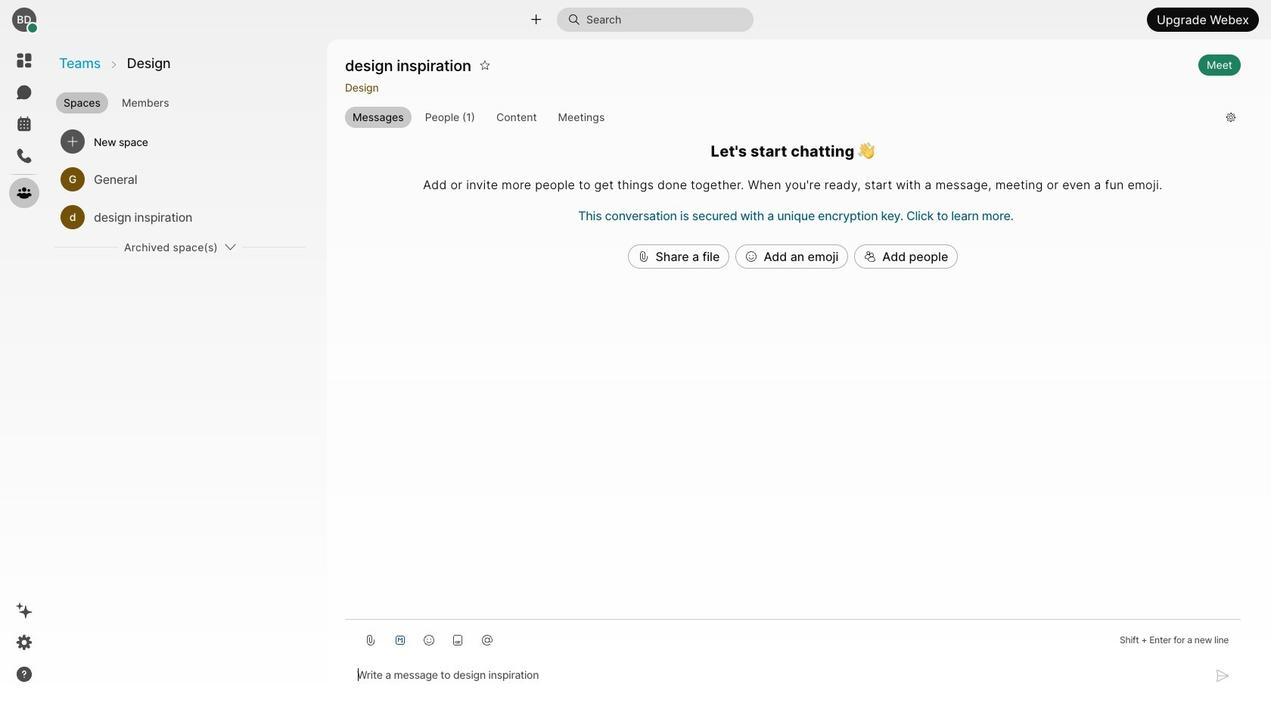 Task type: locate. For each thing, give the bounding box(es) containing it.
message composer toolbar element
[[345, 620, 1241, 655]]

list item
[[54, 123, 306, 160]]

arrow down_16 image
[[224, 241, 236, 253]]

navigation
[[0, 39, 48, 703]]

tab list
[[53, 86, 325, 115]]

group
[[345, 107, 1215, 128]]



Task type: vqa. For each thing, say whether or not it's contained in the screenshot.
Settings Navigation
no



Task type: describe. For each thing, give the bounding box(es) containing it.
webex tab list
[[9, 45, 39, 208]]

design inspiration list item
[[54, 198, 306, 236]]

general list item
[[54, 160, 306, 198]]



